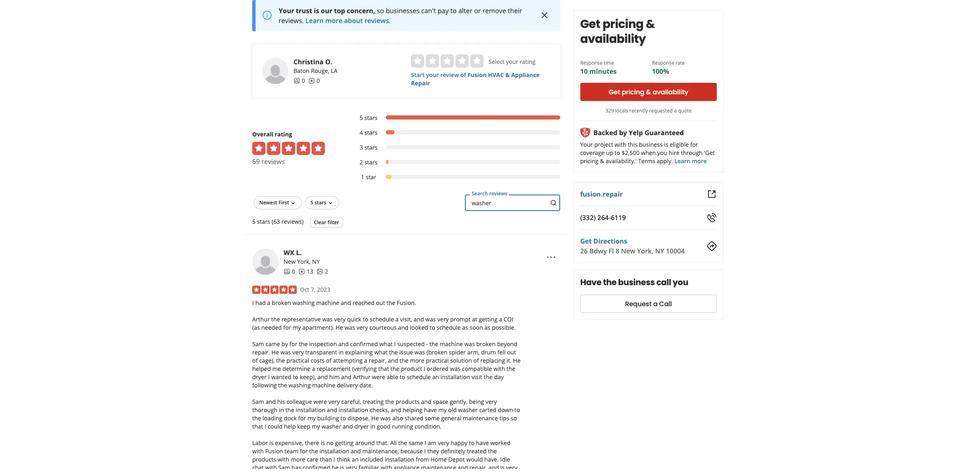 Task type: vqa. For each thing, say whether or not it's contained in the screenshot.
"Services"
no



Task type: describe. For each thing, give the bounding box(es) containing it.
ny inside wx l. new york, ny
[[312, 258, 320, 266]]

hvac
[[488, 71, 504, 79]]

i up he
[[334, 456, 336, 464]]

maintenance inside "labor is expensive, there is no getting around that. all the same i am very happy to have worked with fusion team for the installation and maintenance, because i they definitely treated the products with more care than i think an included installation from home depot would have. idle chat with sam has confirmed he is very familiar with appliance maintenance and repair, and is v"
[[421, 464, 457, 470]]

quick
[[347, 316, 362, 324]]

your for start
[[427, 71, 439, 79]]

clear filter button
[[310, 218, 343, 228]]

the left the issue
[[389, 349, 398, 357]]

and down the dispose.
[[343, 423, 353, 431]]

call
[[657, 277, 672, 288]]

a right the had at the bottom of page
[[267, 299, 271, 307]]

with down "labor"
[[252, 448, 264, 456]]

4 stars
[[360, 129, 378, 137]]

the up care
[[309, 448, 318, 456]]

and up the also
[[391, 406, 401, 414]]

was down suspected
[[415, 349, 425, 357]]

i left suspected
[[395, 340, 396, 348]]

visit,
[[400, 316, 413, 324]]

concern,
[[347, 6, 376, 15]]

my right keep
[[312, 423, 320, 431]]

16 chevron down v2 image for first
[[290, 200, 297, 207]]

an inside "sam came by for the inspection and confirmed what i suspected - the machine was broken beyond repair. he was very transparent in explaining what the issue was (broken spider arm, drum fell out of cage), the practical costs of attempting a repair, and the more practical solution of replacing it. he helped me determine a replacement (verifying that the product i ordered was compatible with the dryer i wanted to keep), and him and arthur were able to schedule an installation visit the day following the washing machine delivery date."
[[433, 373, 439, 381]]

1 vertical spatial schedule
[[437, 324, 461, 332]]

for inside sam and his colleague were very careful, treating the products and space gently, being very thorough in the installation and installation checks, and helping have my old washer carted down to the loading dock for my building to dispose. he was also shared some general maintenance tips so that i could help keep my washer and dryer in good running condition.
[[298, 415, 306, 423]]

i left they
[[425, 448, 426, 456]]

fell
[[498, 349, 506, 357]]

had
[[256, 299, 266, 307]]

worked
[[491, 439, 511, 447]]

he right it.
[[514, 357, 521, 365]]

confirmed inside "labor is expensive, there is no getting around that. all the same i am very happy to have worked with fusion team for the installation and maintenance, because i they definitely treated the products with more care than i think an included installation from home depot would have. idle chat with sam has confirmed he is very familiar with appliance maintenance and repair, and is v"
[[303, 464, 331, 470]]

2 as from the left
[[485, 324, 491, 332]]

at
[[473, 316, 478, 324]]

have inside "labor is expensive, there is no getting around that. all the same i am very happy to have worked with fusion team for the installation and maintenance, because i they definitely treated the products with more care than i think an included installation from home depot would have. idle chat with sam has confirmed he is very familiar with appliance maintenance and repair, and is v"
[[476, 439, 489, 447]]

and up thorough
[[266, 398, 276, 406]]

requested
[[650, 107, 673, 114]]

bdwy
[[590, 247, 607, 256]]

reviews element for o.
[[309, 77, 320, 85]]

reviews element for l.
[[299, 268, 314, 276]]

pricing inside button
[[622, 87, 645, 97]]

a left quote on the top of page
[[675, 107, 677, 114]]

is inside 'info' alert
[[314, 6, 320, 15]]

the up me
[[276, 357, 285, 365]]

am
[[428, 439, 437, 447]]

the up able
[[391, 365, 400, 373]]

treated
[[467, 448, 487, 456]]

more inside "sam came by for the inspection and confirmed what i suspected - the machine was broken beyond repair. he was very transparent in explaining what the issue was (broken spider arm, drum fell out of cage), the practical costs of attempting a repair, and the more practical solution of replacing it. he helped me determine a replacement (verifying that the product i ordered was compatible with the dryer i wanted to keep), and him and arthur were able to schedule an installation visit the day following the washing machine delivery date."
[[410, 357, 425, 365]]

idle
[[501, 456, 511, 464]]

business inside your project with this business is eligible for coverage up to $2,500 when you hire through 'get pricing & availability.' terms apply.
[[640, 141, 663, 149]]

learn more link
[[675, 157, 707, 165]]

is inside your project with this business is eligible for coverage up to $2,500 when you hire through 'get pricing & availability.' terms apply.
[[665, 141, 669, 149]]

christina o. baton rouge, la
[[294, 57, 338, 75]]

of up replacement
[[326, 357, 332, 365]]

shared
[[405, 415, 424, 423]]

close image
[[540, 10, 550, 20]]

very up carted
[[486, 398, 497, 406]]

attempting
[[333, 357, 363, 365]]

the up transparent
[[299, 340, 308, 348]]

sam inside "labor is expensive, there is no getting around that. all the same i am very happy to have worked with fusion team for the installation and maintenance, because i they definitely treated the products with more care than i think an included installation from home depot would have. idle chat with sam has confirmed he is very familiar with appliance maintenance and repair, and is v"
[[279, 464, 290, 470]]

with down team at the left bottom of page
[[278, 456, 290, 464]]

dryer inside "sam came by for the inspection and confirmed what i suspected - the machine was broken beyond repair. he was very transparent in explaining what the issue was (broken spider arm, drum fell out of cage), the practical costs of attempting a repair, and the more practical solution of replacing it. he helped me determine a replacement (verifying that the product i ordered was compatible with the dryer i wanted to keep), and him and arthur were able to schedule an installation visit the day following the washing machine delivery date."
[[252, 373, 267, 381]]

replacing
[[481, 357, 506, 365]]

get pricing & availability button
[[581, 83, 717, 101]]

spider
[[449, 349, 466, 357]]

no
[[327, 439, 334, 447]]

329 locals recently requested a quote
[[606, 107, 692, 114]]

project
[[595, 141, 614, 149]]

star
[[366, 173, 377, 181]]

so inside so businesses can't pay to alter or remove their reviews.
[[377, 6, 384, 15]]

0 vertical spatial machine
[[316, 299, 340, 307]]

to right able
[[400, 373, 406, 381]]

get inside get directions 26 bdwy fl 8 new york, ny 10004
[[581, 237, 592, 246]]

24 phone v2 image
[[708, 213, 717, 223]]

16 friends v2 image for wx
[[284, 269, 290, 275]]

and left reached
[[341, 299, 351, 307]]

and down around
[[351, 448, 361, 456]]

oct
[[300, 286, 310, 294]]

264-
[[598, 213, 611, 222]]

dock
[[284, 415, 297, 423]]

is down idle
[[501, 464, 505, 470]]

careful,
[[342, 398, 362, 406]]

have.
[[485, 456, 499, 464]]

329
[[606, 107, 614, 114]]

reviews. inside so businesses can't pay to alter or remove their reviews.
[[279, 16, 304, 25]]

rate
[[676, 59, 686, 66]]

with down maintenance,
[[381, 464, 393, 470]]

cage),
[[259, 357, 275, 365]]

solution
[[451, 357, 472, 365]]

1 vertical spatial machine
[[440, 340, 463, 348]]

my up keep
[[308, 415, 316, 423]]

installation down careful, on the bottom
[[339, 406, 369, 414]]

ny inside get directions 26 bdwy fl 8 new york, ny 10004
[[656, 247, 665, 256]]

1 as from the left
[[463, 324, 469, 332]]

installation up appliance
[[385, 456, 415, 464]]

and down depot
[[458, 464, 468, 470]]

start
[[411, 71, 425, 79]]

colleague
[[287, 398, 312, 406]]

york, inside get directions 26 bdwy fl 8 new york, ny 10004
[[638, 247, 654, 256]]

was up apartment).
[[322, 316, 333, 324]]

than
[[320, 456, 332, 464]]

that inside "sam came by for the inspection and confirmed what i suspected - the machine was broken beyond repair. he was very transparent in explaining what the issue was (broken spider arm, drum fell out of cage), the practical costs of attempting a repair, and the more practical solution of replacing it. he helped me determine a replacement (verifying that the product i ordered was compatible with the dryer i wanted to keep), and him and arthur were able to schedule an installation visit the day following the washing machine delivery date."
[[379, 365, 389, 373]]

very left prompt
[[438, 316, 449, 324]]

6119
[[611, 213, 626, 222]]

$2,500
[[622, 149, 640, 157]]

the right all
[[399, 439, 407, 447]]

5 stars for filter reviews by 5 stars rating element on the top
[[360, 114, 378, 122]]

overall
[[252, 130, 273, 138]]

1 vertical spatial what
[[375, 349, 388, 357]]

eligible
[[670, 141, 689, 149]]

condition.
[[415, 423, 442, 431]]

stars for filter reviews by 3 stars rating 'element'
[[365, 144, 378, 151]]

clear
[[314, 219, 327, 226]]

happy
[[451, 439, 468, 447]]

dispose.
[[348, 415, 370, 423]]

-
[[427, 340, 428, 348]]

very right am
[[438, 439, 450, 447]]

our
[[321, 6, 333, 15]]

stars for 5 stars popup button at the top left of the page
[[315, 199, 327, 206]]

your project with this business is eligible for coverage up to $2,500 when you hire through 'get pricing & availability.' terms apply.
[[581, 141, 715, 165]]

learn more about reviews. link
[[306, 16, 391, 25]]

2 vertical spatial machine
[[313, 382, 336, 390]]

depot
[[449, 456, 465, 464]]

2 vertical spatial in
[[371, 423, 376, 431]]

16 chevron down v2 image for stars
[[327, 200, 334, 207]]

date.
[[360, 382, 373, 390]]

response for 10
[[581, 59, 603, 66]]

very left quick
[[334, 316, 346, 324]]

(63
[[272, 218, 280, 226]]

and left space
[[421, 398, 432, 406]]

a up (verifying
[[364, 357, 368, 365]]

he inside sam and his colleague were very careful, treating the products and space gently, being very thorough in the installation and installation checks, and helping have my old washer carted down to the loading dock for my building to dispose. he was also shared some general maintenance tips so that i could help keep my washer and dryer in good running condition.
[[372, 415, 379, 423]]

apartment).
[[303, 324, 334, 332]]

newest
[[260, 199, 277, 206]]

were inside sam and his colleague were very careful, treating the products and space gently, being very thorough in the installation and installation checks, and helping have my old washer carted down to the loading dock for my building to dispose. he was also shared some general maintenance tips so that i could help keep my washer and dryer in good running condition.
[[314, 398, 327, 406]]

it.
[[507, 357, 512, 365]]

reviews for 69 reviews
[[262, 157, 285, 166]]

that inside sam and his colleague were very careful, treating the products and space gently, being very thorough in the installation and installation checks, and helping have my old washer carted down to the loading dock for my building to dispose. he was also shared some general maintenance tips so that i could help keep my washer and dryer in good running condition.
[[252, 423, 263, 431]]

filter reviews by 3 stars rating element
[[352, 144, 561, 152]]

for inside your project with this business is eligible for coverage up to $2,500 when you hire through 'get pricing & availability.' terms apply.
[[691, 141, 699, 149]]

fusion.
[[397, 299, 417, 307]]

l.
[[296, 248, 302, 257]]

1 vertical spatial business
[[619, 277, 655, 288]]

a down costs
[[312, 365, 315, 373]]

2 vertical spatial 5
[[252, 218, 256, 226]]

your for your project with this business is eligible for coverage up to $2,500 when you hire through 'get pricing & availability.' terms apply.
[[581, 141, 593, 149]]

he down came
[[272, 349, 279, 357]]

16 review v2 image for l.
[[299, 269, 305, 275]]

more down through
[[692, 157, 707, 165]]

with right chat
[[266, 464, 277, 470]]

my down space
[[439, 406, 447, 414]]

and up "delivery"
[[341, 373, 352, 381]]

to inside "labor is expensive, there is no getting around that. all the same i am very happy to have worked with fusion team for the installation and maintenance, because i they definitely treated the products with more care than i think an included installation from home depot would have. idle chat with sam has confirmed he is very familiar with appliance maintenance and repair, and is v"
[[469, 439, 475, 447]]

down
[[498, 406, 513, 414]]

have the business call you
[[581, 277, 689, 288]]

26
[[581, 247, 588, 256]]

and down visit,
[[398, 324, 409, 332]]

wx
[[284, 248, 295, 257]]

fusion hvac & appliance repair
[[411, 71, 540, 87]]

to down the "determine"
[[293, 373, 299, 381]]

checks,
[[370, 406, 390, 414]]

repair, inside "sam came by for the inspection and confirmed what i suspected - the machine was broken beyond repair. he was very transparent in explaining what the issue was (broken spider arm, drum fell out of cage), the practical costs of attempting a repair, and the more practical solution of replacing it. he helped me determine a replacement (verifying that the product i ordered was compatible with the dryer i wanted to keep), and him and arthur were able to schedule an installation visit the day following the washing machine delivery date."
[[369, 357, 387, 365]]

the right have
[[604, 277, 617, 288]]

backed by yelp guaranteed
[[594, 128, 685, 137]]

photo of christina o. image
[[262, 58, 289, 84]]

top
[[334, 6, 345, 15]]

very down think
[[346, 464, 357, 470]]

to right 'looked'
[[430, 324, 436, 332]]

5 stars for 5 stars popup button at the top left of the page
[[311, 199, 327, 206]]

0 vertical spatial broken
[[272, 299, 291, 307]]

stars for filter reviews by 4 stars rating 'element'
[[365, 129, 378, 137]]

i left am
[[425, 439, 427, 447]]

3 stars
[[360, 144, 378, 151]]

for inside "labor is expensive, there is no getting around that. all the same i am very happy to have worked with fusion team for the installation and maintenance, because i they definitely treated the products with more care than i think an included installation from home depot would have. idle chat with sam has confirmed he is very familiar with appliance maintenance and repair, and is v"
[[300, 448, 308, 456]]

0 inside reviews element
[[317, 77, 320, 85]]

0 vertical spatial schedule
[[370, 316, 394, 324]]

1 vertical spatial rating
[[275, 130, 292, 138]]

(332) 264-6119
[[581, 213, 626, 222]]

for inside "sam came by for the inspection and confirmed what i suspected - the machine was broken beyond repair. he was very transparent in explaining what the issue was (broken spider arm, drum fell out of cage), the practical costs of attempting a repair, and the more practical solution of replacing it. he helped me determine a replacement (verifying that the product i ordered was compatible with the dryer i wanted to keep), and him and arthur were able to schedule an installation visit the day following the washing machine delivery date."
[[290, 340, 298, 348]]

69 reviews
[[252, 157, 285, 166]]

2 reviews. from the left
[[365, 16, 391, 25]]

a left visit,
[[396, 316, 399, 324]]

(no rating) image
[[411, 55, 484, 68]]

very left careful, on the bottom
[[329, 398, 340, 406]]

16 friends v2 image for christina
[[294, 78, 300, 84]]

to right down
[[515, 406, 520, 414]]

clear filter
[[314, 219, 339, 226]]

i up 'following'
[[268, 373, 270, 381]]

0 for wx l.
[[292, 268, 295, 276]]

and up able
[[388, 357, 399, 365]]

i left the had at the bottom of page
[[252, 299, 254, 307]]

familiar
[[359, 464, 379, 470]]

to right quick
[[363, 316, 369, 324]]

filter reviews by 1 star rating element
[[352, 173, 561, 182]]

ordered
[[427, 365, 449, 373]]

that.
[[377, 439, 389, 447]]

was down "solution"
[[450, 365, 461, 373]]

the down wanted
[[279, 382, 287, 390]]

24 external link v2 image
[[708, 189, 717, 199]]

so inside sam and his colleague were very careful, treating the products and space gently, being very thorough in the installation and installation checks, and helping have my old washer carted down to the loading dock for my building to dispose. he was also shared some general maintenance tips so that i could help keep my washer and dryer in good running condition.
[[511, 415, 517, 423]]

response for 100%
[[653, 59, 675, 66]]

the down the issue
[[400, 357, 409, 365]]

the down it.
[[507, 365, 516, 373]]

0 vertical spatial pricing
[[603, 16, 644, 32]]

newest first
[[260, 199, 289, 206]]

was up me
[[281, 349, 291, 357]]

installation inside "sam came by for the inspection and confirmed what i suspected - the machine was broken beyond repair. he was very transparent in explaining what the issue was (broken spider arm, drum fell out of cage), the practical costs of attempting a repair, and the more practical solution of replacing it. he helped me determine a replacement (verifying that the product i ordered was compatible with the dryer i wanted to keep), and him and arthur were able to schedule an installation visit the day following the washing machine delivery date."
[[441, 373, 471, 381]]

appliance
[[394, 464, 420, 470]]

representative
[[282, 316, 321, 324]]

and up attempting
[[339, 340, 349, 348]]

more inside 'info' alert
[[326, 16, 343, 25]]

and up 'building'
[[327, 406, 337, 414]]

backed
[[594, 128, 618, 137]]

7,
[[311, 286, 316, 294]]

8
[[616, 247, 620, 256]]

york, inside wx l. new york, ny
[[297, 258, 311, 266]]

keep),
[[300, 373, 316, 381]]

confirmed inside "sam came by for the inspection and confirmed what i suspected - the machine was broken beyond repair. he was very transparent in explaining what the issue was (broken spider arm, drum fell out of cage), the practical costs of attempting a repair, and the more practical solution of replacing it. he helped me determine a replacement (verifying that the product i ordered was compatible with the dryer i wanted to keep), and him and arthur were able to schedule an installation visit the day following the washing machine delivery date."
[[351, 340, 378, 348]]

get pricing & availability inside button
[[609, 87, 689, 97]]

and down have.
[[489, 464, 499, 470]]

1 star
[[361, 173, 377, 181]]

quote
[[679, 107, 692, 114]]

1 practical from the left
[[287, 357, 310, 365]]

5 star rating image for oct 7, 2023
[[252, 286, 297, 294]]

because
[[401, 448, 423, 456]]

is right he
[[340, 464, 345, 470]]

team
[[285, 448, 299, 456]]

broken inside "sam came by for the inspection and confirmed what i suspected - the machine was broken beyond repair. he was very transparent in explaining what the issue was (broken spider arm, drum fell out of cage), the practical costs of attempting a repair, and the more practical solution of replacing it. he helped me determine a replacement (verifying that the product i ordered was compatible with the dryer i wanted to keep), and him and arthur were able to schedule an installation visit the day following the washing machine delivery date."
[[477, 340, 496, 348]]

compatible
[[462, 365, 492, 373]]

0 horizontal spatial washer
[[322, 423, 341, 431]]

remove
[[483, 6, 507, 15]]

the left fusion.
[[387, 299, 396, 307]]

24 info v2 image
[[262, 10, 272, 20]]

1 vertical spatial in
[[279, 406, 284, 414]]

2 for 2
[[325, 268, 328, 276]]

is right "labor"
[[270, 439, 274, 447]]

0 vertical spatial get
[[581, 16, 601, 32]]

was inside sam and his colleague were very careful, treating the products and space gently, being very thorough in the installation and installation checks, and helping have my old washer carted down to the loading dock for my building to dispose. he was also shared some general maintenance tips so that i could help keep my washer and dryer in good running condition.
[[381, 415, 391, 423]]

installation down colleague
[[296, 406, 326, 414]]

0 vertical spatial out
[[376, 299, 385, 307]]

has
[[292, 464, 301, 470]]

their
[[508, 6, 523, 15]]

i right product
[[424, 365, 426, 373]]

the up checks,
[[386, 398, 394, 406]]



Task type: locate. For each thing, give the bounding box(es) containing it.
stars inside filter reviews by 5 stars rating element
[[365, 114, 378, 122]]

an
[[433, 373, 439, 381], [352, 456, 359, 464]]

to inside your project with this business is eligible for coverage up to $2,500 when you hire through 'get pricing & availability.' terms apply.
[[615, 149, 621, 157]]

were inside "sam came by for the inspection and confirmed what i suspected - the machine was broken beyond repair. he was very transparent in explaining what the issue was (broken spider arm, drum fell out of cage), the practical costs of attempting a repair, and the more practical solution of replacing it. he helped me determine a replacement (verifying that the product i ordered was compatible with the dryer i wanted to keep), and him and arthur were able to schedule an installation visit the day following the washing machine delivery date."
[[372, 373, 386, 381]]

confirmed up explaining
[[351, 340, 378, 348]]

1 horizontal spatial 16 review v2 image
[[309, 78, 315, 84]]

5 up 4
[[360, 114, 363, 122]]

of right 'review'
[[461, 71, 466, 79]]

getting inside arthur the representative was very quick to schedule a visit, and was very prompt at getting a coi (as needed for my apartment). he was very courteous and looked to schedule as soon as possible.
[[479, 316, 498, 324]]

fusion inside "labor is expensive, there is no getting around that. all the same i am very happy to have worked with fusion team for the installation and maintenance, because i they definitely treated the products with more care than i think an included installation from home depot would have. idle chat with sam has confirmed he is very familiar with appliance maintenance and repair, and is v"
[[266, 448, 283, 456]]

response inside 'response time 10 minutes'
[[581, 59, 603, 66]]

1 vertical spatial ny
[[312, 258, 320, 266]]

0 horizontal spatial new
[[284, 258, 296, 266]]

he right apartment).
[[336, 324, 343, 332]]

by left the yelp
[[620, 128, 628, 137]]

to right 'building'
[[341, 415, 346, 423]]

repair, inside "labor is expensive, there is no getting around that. all the same i am very happy to have worked with fusion team for the installation and maintenance, because i they definitely treated the products with more care than i think an included installation from home depot would have. idle chat with sam has confirmed he is very familiar with appliance maintenance and repair, and is v"
[[470, 464, 488, 470]]

your inside 'info' alert
[[279, 6, 294, 15]]

with
[[615, 141, 627, 149], [494, 365, 506, 373], [252, 448, 264, 456], [278, 456, 290, 464], [266, 464, 277, 470], [381, 464, 393, 470]]

5 stars up clear
[[311, 199, 327, 206]]

running
[[392, 423, 414, 431]]

maintenance down carted
[[463, 415, 498, 423]]

issue
[[400, 349, 413, 357]]

16 review v2 image left the 13
[[299, 269, 305, 275]]

around
[[355, 439, 375, 447]]

1 vertical spatial broken
[[477, 340, 496, 348]]

is down guaranteed
[[665, 141, 669, 149]]

costs
[[311, 357, 325, 365]]

0 vertical spatial reviews element
[[309, 77, 320, 85]]

0 vertical spatial dryer
[[252, 373, 267, 381]]

dryer inside sam and his colleague were very careful, treating the products and space gently, being very thorough in the installation and installation checks, and helping have my old washer carted down to the loading dock for my building to dispose. he was also shared some general maintenance tips so that i could help keep my washer and dryer in good running condition.
[[355, 423, 369, 431]]

1 horizontal spatial washer
[[459, 406, 478, 414]]

new inside wx l. new york, ny
[[284, 258, 296, 266]]

reached
[[353, 299, 375, 307]]

13
[[307, 268, 314, 276]]

time
[[604, 59, 615, 66]]

with up 'day'
[[494, 365, 506, 373]]

1 horizontal spatial 0
[[302, 77, 305, 85]]

alter
[[459, 6, 473, 15]]

2 practical from the left
[[426, 357, 449, 365]]

maintenance,
[[363, 448, 399, 456]]

so right tips
[[511, 415, 517, 423]]

0 vertical spatial ny
[[656, 247, 665, 256]]

in up attempting
[[339, 349, 344, 357]]

1 horizontal spatial getting
[[479, 316, 498, 324]]

1 vertical spatial by
[[282, 340, 288, 348]]

0 vertical spatial new
[[622, 247, 636, 256]]

2 horizontal spatial in
[[371, 423, 376, 431]]

for
[[691, 141, 699, 149], [284, 324, 291, 332], [290, 340, 298, 348], [298, 415, 306, 423], [300, 448, 308, 456]]

he inside arthur the representative was very quick to schedule a visit, and was very prompt at getting a coi (as needed for my apartment). he was very courteous and looked to schedule as soon as possible.
[[336, 324, 343, 332]]

1 vertical spatial were
[[314, 398, 327, 406]]

0 horizontal spatial were
[[314, 398, 327, 406]]

you inside your project with this business is eligible for coverage up to $2,500 when you hire through 'get pricing & availability.' terms apply.
[[658, 149, 668, 157]]

0 horizontal spatial dryer
[[252, 373, 267, 381]]

1 horizontal spatial dryer
[[355, 423, 369, 431]]

ny up 16 photos v2
[[312, 258, 320, 266]]

products up helping at bottom
[[396, 398, 420, 406]]

1 5 star rating image from the top
[[252, 142, 325, 155]]

definitely
[[441, 448, 466, 456]]

was
[[322, 316, 333, 324], [426, 316, 436, 324], [345, 324, 355, 332], [465, 340, 475, 348], [281, 349, 291, 357], [415, 349, 425, 357], [450, 365, 461, 373], [381, 415, 391, 423]]

request a call
[[626, 299, 673, 309]]

0 horizontal spatial so
[[377, 6, 384, 15]]

broken right the had at the bottom of page
[[272, 299, 291, 307]]

2 vertical spatial get
[[581, 237, 592, 246]]

0 vertical spatial 2
[[360, 158, 363, 166]]

was up 'looked'
[[426, 316, 436, 324]]

that up "labor"
[[252, 423, 263, 431]]

5 star rating image
[[252, 142, 325, 155], [252, 286, 297, 294]]

oct 7, 2023
[[300, 286, 331, 294]]

was down quick
[[345, 324, 355, 332]]

0 horizontal spatial your
[[427, 71, 439, 79]]

1 vertical spatial so
[[511, 415, 517, 423]]

reviews right 69
[[262, 157, 285, 166]]

recently
[[630, 107, 648, 114]]

0 vertical spatial rating
[[520, 58, 536, 66]]

and left him
[[318, 373, 328, 381]]

a left call
[[654, 299, 658, 309]]

stars inside filter reviews by 4 stars rating 'element'
[[365, 129, 378, 137]]

very down quick
[[357, 324, 368, 332]]

through
[[682, 149, 703, 157]]

treating
[[363, 398, 384, 406]]

practical up the ordered
[[426, 357, 449, 365]]

help
[[284, 423, 296, 431]]

reviews element left 16 photos v2
[[299, 268, 314, 276]]

with inside "sam came by for the inspection and confirmed what i suspected - the machine was broken beyond repair. he was very transparent in explaining what the issue was (broken spider arm, drum fell out of cage), the practical costs of attempting a repair, and the more practical solution of replacing it. he helped me determine a replacement (verifying that the product i ordered was compatible with the dryer i wanted to keep), and him and arthur were able to schedule an installation visit the day following the washing machine delivery date."
[[494, 365, 506, 373]]

transparent
[[306, 349, 337, 357]]

that up able
[[379, 365, 389, 373]]

0 vertical spatial in
[[339, 349, 344, 357]]

reviews for search reviews
[[490, 190, 508, 197]]

1 vertical spatial getting
[[335, 439, 354, 447]]

5 stars inside popup button
[[311, 199, 327, 206]]

get
[[581, 16, 601, 32], [609, 87, 621, 97], [581, 237, 592, 246]]

or
[[475, 6, 481, 15]]

your
[[506, 58, 519, 66], [427, 71, 439, 79]]

stars inside filter reviews by 3 stars rating 'element'
[[365, 144, 378, 151]]

0 horizontal spatial reviews.
[[279, 16, 304, 25]]

5 for filter reviews by 5 stars rating element on the top
[[360, 114, 363, 122]]

16 friends v2 image
[[294, 78, 300, 84], [284, 269, 290, 275]]

reviews element containing 0
[[309, 77, 320, 85]]

1 vertical spatial availability
[[653, 87, 689, 97]]

christina o. link
[[294, 57, 333, 66]]

with left this
[[615, 141, 627, 149]]

to up "treated"
[[469, 439, 475, 447]]

availability inside 'get pricing & availability' button
[[653, 87, 689, 97]]

& inside your project with this business is eligible for coverage up to $2,500 when you hire through 'get pricing & availability.' terms apply.
[[601, 157, 605, 165]]

1 vertical spatial washer
[[322, 423, 341, 431]]

rouge,
[[311, 67, 330, 75]]

reviews element down rouge,
[[309, 77, 320, 85]]

could
[[268, 423, 283, 431]]

you right call
[[673, 277, 689, 288]]

confirmed down care
[[303, 464, 331, 470]]

1 horizontal spatial broken
[[477, 340, 496, 348]]

1 horizontal spatial repair,
[[470, 464, 488, 470]]

dryer down helped
[[252, 373, 267, 381]]

16 review v2 image for o.
[[309, 78, 315, 84]]

(332)
[[581, 213, 596, 222]]

1 reviews. from the left
[[279, 16, 304, 25]]

the up dock
[[286, 406, 295, 414]]

1 vertical spatial pricing
[[622, 87, 645, 97]]

out up it.
[[508, 349, 517, 357]]

0 vertical spatial you
[[658, 149, 668, 157]]

0 horizontal spatial 5 stars
[[311, 199, 327, 206]]

repair
[[411, 79, 430, 87]]

getting right at
[[479, 316, 498, 324]]

0 horizontal spatial availability
[[581, 31, 646, 47]]

fusion inside 'fusion hvac & appliance repair'
[[468, 71, 487, 79]]

sam left "has"
[[279, 464, 290, 470]]

response inside the response rate 100%
[[653, 59, 675, 66]]

stars left '(63'
[[257, 218, 270, 226]]

installation down no
[[320, 448, 349, 456]]

pricing inside your project with this business is eligible for coverage up to $2,500 when you hire through 'get pricing & availability.' terms apply.
[[581, 157, 599, 165]]

apply.
[[657, 157, 674, 165]]

business up when
[[640, 141, 663, 149]]

getting
[[479, 316, 498, 324], [335, 439, 354, 447]]

your trust is our top concern,
[[279, 6, 376, 15]]

broken up "drum"
[[477, 340, 496, 348]]

came
[[266, 340, 280, 348]]

as right soon
[[485, 324, 491, 332]]

sam inside sam and his colleague were very careful, treating the products and space gently, being very thorough in the installation and installation checks, and helping have my old washer carted down to the loading dock for my building to dispose. he was also shared some general maintenance tips so that i could help keep my washer and dryer in good running condition.
[[252, 398, 264, 406]]

friends element
[[294, 77, 305, 85], [284, 268, 295, 276]]

filter reviews by 2 stars rating element
[[352, 158, 561, 167]]

minutes
[[590, 67, 617, 76]]

in down his
[[279, 406, 284, 414]]

16 chevron down v2 image inside 5 stars popup button
[[327, 200, 334, 207]]

response time 10 minutes
[[581, 59, 617, 76]]

None radio
[[426, 55, 440, 68], [441, 55, 454, 68], [456, 55, 469, 68], [426, 55, 440, 68], [441, 55, 454, 68], [456, 55, 469, 68]]

sam came by for the inspection and confirmed what i suspected - the machine was broken beyond repair. he was very transparent in explaining what the issue was (broken spider arm, drum fell out of cage), the practical costs of attempting a repair, and the more practical solution of replacing it. he helped me determine a replacement (verifying that the product i ordered was compatible with the dryer i wanted to keep), and him and arthur were able to schedule an installation visit the day following the washing machine delivery date.
[[252, 340, 521, 390]]

pricing up time
[[603, 16, 644, 32]]

0 vertical spatial washing
[[293, 299, 315, 307]]

of
[[461, 71, 466, 79], [252, 357, 258, 365], [326, 357, 332, 365], [474, 357, 479, 365]]

labor
[[252, 439, 268, 447]]

with inside your project with this business is eligible for coverage up to $2,500 when you hire through 'get pricing & availability.' terms apply.
[[615, 141, 627, 149]]

by inside "sam came by for the inspection and confirmed what i suspected - the machine was broken beyond repair. he was very transparent in explaining what the issue was (broken spider arm, drum fell out of cage), the practical costs of attempting a repair, and the more practical solution of replacing it. he helped me determine a replacement (verifying that the product i ordered was compatible with the dryer i wanted to keep), and him and arthur were able to schedule an installation visit the day following the washing machine delivery date."
[[282, 340, 288, 348]]

his
[[278, 398, 285, 406]]

dryer down the dispose.
[[355, 423, 369, 431]]

the right -
[[430, 340, 439, 348]]

4
[[360, 129, 363, 137]]

  text field
[[466, 195, 561, 211]]

rating element
[[411, 55, 484, 68]]

1 vertical spatial learn
[[675, 157, 691, 165]]

rating right the overall
[[275, 130, 292, 138]]

1 horizontal spatial arthur
[[353, 373, 371, 381]]

5 stars up 4 stars
[[360, 114, 378, 122]]

fusion left hvac
[[468, 71, 487, 79]]

0 vertical spatial what
[[380, 340, 393, 348]]

1 vertical spatial get
[[609, 87, 621, 97]]

stars up star
[[365, 158, 378, 166]]

review
[[441, 71, 459, 79]]

learn down "hire"
[[675, 157, 691, 165]]

were left able
[[372, 373, 386, 381]]

for inside arthur the representative was very quick to schedule a visit, and was very prompt at getting a coi (as needed for my apartment). he was very courteous and looked to schedule as soon as possible.
[[284, 324, 291, 332]]

0 vertical spatial sam
[[252, 340, 264, 348]]

reviews element
[[309, 77, 320, 85], [299, 268, 314, 276]]

of down repair.
[[252, 357, 258, 365]]

0 vertical spatial 5 star rating image
[[252, 142, 325, 155]]

stars inside 5 stars popup button
[[315, 199, 327, 206]]

home
[[431, 456, 447, 464]]

he
[[336, 324, 343, 332], [272, 349, 279, 357], [514, 357, 521, 365], [372, 415, 379, 423]]

1 horizontal spatial rating
[[520, 58, 536, 66]]

1 horizontal spatial reviews
[[490, 190, 508, 197]]

the
[[604, 277, 617, 288], [387, 299, 396, 307], [271, 316, 280, 324], [299, 340, 308, 348], [430, 340, 439, 348], [389, 349, 398, 357], [276, 357, 285, 365], [400, 357, 409, 365], [391, 365, 400, 373], [507, 365, 516, 373], [484, 373, 493, 381], [279, 382, 287, 390], [386, 398, 394, 406], [286, 406, 295, 414], [252, 415, 261, 423], [399, 439, 407, 447], [309, 448, 318, 456], [489, 448, 497, 456]]

stars up 4 stars
[[365, 114, 378, 122]]

visit
[[472, 373, 483, 381]]

friends element for wx
[[284, 268, 295, 276]]

you up the apply.
[[658, 149, 668, 157]]

stars for filter reviews by 5 stars rating element on the top
[[365, 114, 378, 122]]

2 stars
[[360, 158, 378, 166]]

products inside "labor is expensive, there is no getting around that. all the same i am very happy to have worked with fusion team for the installation and maintenance, because i they definitely treated the products with more care than i think an included installation from home depot would have. idle chat with sam has confirmed he is very familiar with appliance maintenance and repair, and is v"
[[252, 456, 277, 464]]

ny
[[656, 247, 665, 256], [312, 258, 320, 266]]

learn inside 'info' alert
[[306, 16, 324, 25]]

0 horizontal spatial practical
[[287, 357, 310, 365]]

my inside arthur the representative was very quick to schedule a visit, and was very prompt at getting a coi (as needed for my apartment). he was very courteous and looked to schedule as soon as possible.
[[293, 324, 301, 332]]

filter reviews by 4 stars rating element
[[352, 129, 561, 137]]

& inside button
[[647, 87, 652, 97]]

1 horizontal spatial 5
[[311, 199, 314, 206]]

an down the ordered
[[433, 373, 439, 381]]

loading
[[263, 415, 283, 423]]

coi
[[504, 316, 514, 324]]

2 response from the left
[[653, 59, 675, 66]]

0 horizontal spatial reviews
[[262, 157, 285, 166]]

16 review v2 image
[[309, 78, 315, 84], [299, 269, 305, 275]]

what down courteous
[[380, 340, 393, 348]]

(verifying
[[352, 365, 377, 373]]

0 vertical spatial 5 stars
[[360, 114, 378, 122]]

0 horizontal spatial ny
[[312, 258, 320, 266]]

pricing down coverage
[[581, 157, 599, 165]]

select
[[489, 58, 505, 66]]

2 vertical spatial pricing
[[581, 157, 599, 165]]

some
[[425, 415, 440, 423]]

24 directions v2 image
[[708, 241, 717, 251]]

5 for 5 stars popup button at the top left of the page
[[311, 199, 314, 206]]

me
[[273, 365, 281, 373]]

arthur
[[252, 316, 270, 324], [353, 373, 371, 381]]

2 5 star rating image from the top
[[252, 286, 297, 294]]

0 horizontal spatial maintenance
[[421, 464, 457, 470]]

0 vertical spatial arthur
[[252, 316, 270, 324]]

learn more
[[675, 157, 707, 165]]

2 for 2 stars
[[360, 158, 363, 166]]

a left coi
[[499, 316, 503, 324]]

the inside arthur the representative was very quick to schedule a visit, and was very prompt at getting a coi (as needed for my apartment). he was very courteous and looked to schedule as soon as possible.
[[271, 316, 280, 324]]

to
[[451, 6, 457, 15], [615, 149, 621, 157], [363, 316, 369, 324], [430, 324, 436, 332], [293, 373, 299, 381], [400, 373, 406, 381], [515, 406, 520, 414], [341, 415, 346, 423], [469, 439, 475, 447]]

1 horizontal spatial response
[[653, 59, 675, 66]]

1 vertical spatial an
[[352, 456, 359, 464]]

get inside 'get pricing & availability' button
[[609, 87, 621, 97]]

sam for sam and his colleague were very careful, treating the products and space gently, being very thorough in the installation and installation checks, and helping have my old washer carted down to the loading dock for my building to dispose. he was also shared some general maintenance tips so that i could help keep my washer and dryer in good running condition.
[[252, 398, 264, 406]]

in
[[339, 349, 344, 357], [279, 406, 284, 414], [371, 423, 376, 431]]

learn for learn more
[[675, 157, 691, 165]]

16 friends v2 image down "wx"
[[284, 269, 290, 275]]

ny left 10004
[[656, 247, 665, 256]]

was up arm,
[[465, 340, 475, 348]]

2
[[360, 158, 363, 166], [325, 268, 328, 276]]

coverage
[[581, 149, 605, 157]]

for right needed
[[284, 324, 291, 332]]

when
[[642, 149, 656, 157]]

1 horizontal spatial by
[[620, 128, 628, 137]]

1 horizontal spatial your
[[506, 58, 519, 66]]

0 horizontal spatial out
[[376, 299, 385, 307]]

1 vertical spatial reviews element
[[299, 268, 314, 276]]

to inside so businesses can't pay to alter or remove their reviews.
[[451, 6, 457, 15]]

that
[[379, 365, 389, 373], [252, 423, 263, 431]]

is
[[314, 6, 320, 15], [665, 141, 669, 149], [270, 439, 274, 447], [321, 439, 325, 447], [340, 464, 345, 470], [501, 464, 505, 470]]

1 vertical spatial your
[[427, 71, 439, 79]]

a inside button
[[654, 299, 658, 309]]

1 response from the left
[[581, 59, 603, 66]]

needed
[[262, 324, 282, 332]]

1 16 chevron down v2 image from the left
[[290, 200, 297, 207]]

learn for learn more about reviews.
[[306, 16, 324, 25]]

0 vertical spatial availability
[[581, 31, 646, 47]]

and up 'looked'
[[414, 316, 424, 324]]

search image
[[551, 200, 557, 206]]

arthur inside "sam came by for the inspection and confirmed what i suspected - the machine was broken beyond repair. he was very transparent in explaining what the issue was (broken spider arm, drum fell out of cage), the practical costs of attempting a repair, and the more practical solution of replacing it. he helped me determine a replacement (verifying that the product i ordered was compatible with the dryer i wanted to keep), and him and arthur were able to schedule an installation visit the day following the washing machine delivery date."
[[353, 373, 371, 381]]

have inside sam and his colleague were very careful, treating the products and space gently, being very thorough in the installation and installation checks, and helping have my old washer carted down to the loading dock for my building to dispose. he was also shared some general maintenance tips so that i could help keep my washer and dryer in good running condition.
[[424, 406, 437, 414]]

wx l. link
[[284, 248, 302, 257]]

and
[[341, 299, 351, 307], [414, 316, 424, 324], [398, 324, 409, 332], [339, 340, 349, 348], [388, 357, 399, 365], [318, 373, 328, 381], [341, 373, 352, 381], [266, 398, 276, 406], [421, 398, 432, 406], [327, 406, 337, 414], [391, 406, 401, 414], [343, 423, 353, 431], [351, 448, 361, 456], [458, 464, 468, 470], [489, 464, 499, 470]]

0 vertical spatial repair,
[[369, 357, 387, 365]]

0 horizontal spatial as
[[463, 324, 469, 332]]

1 horizontal spatial so
[[511, 415, 517, 423]]

installation down "solution"
[[441, 373, 471, 381]]

your for select
[[506, 58, 519, 66]]

photos element
[[317, 268, 328, 276]]

1 horizontal spatial practical
[[426, 357, 449, 365]]

1 vertical spatial 5
[[311, 199, 314, 206]]

0 horizontal spatial that
[[252, 423, 263, 431]]

from
[[416, 456, 429, 464]]

5 left '(63'
[[252, 218, 256, 226]]

washing inside "sam came by for the inspection and confirmed what i suspected - the machine was broken beyond repair. he was very transparent in explaining what the issue was (broken spider arm, drum fell out of cage), the practical costs of attempting a repair, and the more practical solution of replacing it. he helped me determine a replacement (verifying that the product i ordered was compatible with the dryer i wanted to keep), and him and arthur were able to schedule an installation visit the day following the washing machine delivery date."
[[289, 382, 311, 390]]

1 vertical spatial get pricing & availability
[[609, 87, 689, 97]]

1 vertical spatial arthur
[[353, 373, 371, 381]]

your for your trust is our top concern,
[[279, 6, 294, 15]]

businesses
[[386, 6, 420, 15]]

sam inside "sam came by for the inspection and confirmed what i suspected - the machine was broken beyond repair. he was very transparent in explaining what the issue was (broken spider arm, drum fell out of cage), the practical costs of attempting a repair, and the more practical solution of replacing it. he helped me determine a replacement (verifying that the product i ordered was compatible with the dryer i wanted to keep), and him and arthur were able to schedule an installation visit the day following the washing machine delivery date."
[[252, 340, 264, 348]]

sam for sam came by for the inspection and confirmed what i suspected - the machine was broken beyond repair. he was very transparent in explaining what the issue was (broken spider arm, drum fell out of cage), the practical costs of attempting a repair, and the more practical solution of replacing it. he helped me determine a replacement (verifying that the product i ordered was compatible with the dryer i wanted to keep), and him and arthur were able to schedule an installation visit the day following the washing machine delivery date.
[[252, 340, 264, 348]]

what right explaining
[[375, 349, 388, 357]]

arthur up (as
[[252, 316, 270, 324]]

an inside "labor is expensive, there is no getting around that. all the same i am very happy to have worked with fusion team for the installation and maintenance, because i they definitely treated the products with more care than i think an included installation from home depot would have. idle chat with sam has confirmed he is very familiar with appliance maintenance and repair, and is v"
[[352, 456, 359, 464]]

5 inside popup button
[[311, 199, 314, 206]]

0 vertical spatial your
[[279, 6, 294, 15]]

space
[[433, 398, 449, 406]]

2 inside the photos element
[[325, 268, 328, 276]]

explaining
[[345, 349, 373, 357]]

16 chevron down v2 image
[[290, 200, 297, 207], [327, 200, 334, 207]]

0 horizontal spatial 0
[[292, 268, 295, 276]]

menu image
[[547, 252, 556, 262]]

christina
[[294, 57, 324, 66]]

day
[[495, 373, 504, 381]]

i inside sam and his colleague were very careful, treating the products and space gently, being very thorough in the installation and installation checks, and helping have my old washer carted down to the loading dock for my building to dispose. he was also shared some general maintenance tips so that i could help keep my washer and dryer in good running condition.
[[265, 423, 266, 431]]

washing down keep),
[[289, 382, 311, 390]]

stars right 4
[[365, 129, 378, 137]]

1 vertical spatial you
[[673, 277, 689, 288]]

0 vertical spatial maintenance
[[463, 415, 498, 423]]

1 vertical spatial your
[[581, 141, 593, 149]]

photo of wx l. image
[[252, 249, 279, 275]]

0 vertical spatial get pricing & availability
[[581, 16, 656, 47]]

1 horizontal spatial your
[[581, 141, 593, 149]]

new inside get directions 26 bdwy fl 8 new york, ny 10004
[[622, 247, 636, 256]]

1 horizontal spatial as
[[485, 324, 491, 332]]

0 vertical spatial were
[[372, 373, 386, 381]]

2 16 chevron down v2 image from the left
[[327, 200, 334, 207]]

& inside 'fusion hvac & appliance repair'
[[506, 71, 510, 79]]

you
[[658, 149, 668, 157], [673, 277, 689, 288]]

new down "wx"
[[284, 258, 296, 266]]

0 vertical spatial have
[[424, 406, 437, 414]]

1 horizontal spatial products
[[396, 398, 420, 406]]

1 horizontal spatial were
[[372, 373, 386, 381]]

reviews element containing 13
[[299, 268, 314, 276]]

0 for christina o.
[[302, 77, 305, 85]]

care
[[307, 456, 319, 464]]

in inside "sam came by for the inspection and confirmed what i suspected - the machine was broken beyond repair. he was very transparent in explaining what the issue was (broken spider arm, drum fell out of cage), the practical costs of attempting a repair, and the more practical solution of replacing it. he helped me determine a replacement (verifying that the product i ordered was compatible with the dryer i wanted to keep), and him and arthur were able to schedule an installation visit the day following the washing machine delivery date."
[[339, 349, 344, 357]]

schedule inside "sam came by for the inspection and confirmed what i suspected - the machine was broken beyond repair. he was very transparent in explaining what the issue was (broken spider arm, drum fell out of cage), the practical costs of attempting a repair, and the more practical solution of replacing it. he helped me determine a replacement (verifying that the product i ordered was compatible with the dryer i wanted to keep), and him and arthur were able to schedule an installation visit the day following the washing machine delivery date."
[[407, 373, 431, 381]]

a
[[675, 107, 677, 114], [267, 299, 271, 307], [654, 299, 658, 309], [396, 316, 399, 324], [499, 316, 503, 324], [364, 357, 368, 365], [312, 365, 315, 373]]

stars inside filter reviews by 2 stars rating element
[[365, 158, 378, 166]]

1 horizontal spatial availability
[[653, 87, 689, 97]]

info alert
[[252, 0, 561, 31]]

friends element for christina
[[294, 77, 305, 85]]

helping
[[403, 406, 423, 414]]

of up compatible
[[474, 357, 479, 365]]

select your rating
[[489, 58, 536, 66]]

16 chevron down v2 image inside newest first popup button
[[290, 200, 297, 207]]

1 vertical spatial 2
[[325, 268, 328, 276]]

the down thorough
[[252, 415, 261, 423]]

more inside "labor is expensive, there is no getting around that. all the same i am very happy to have worked with fusion team for the installation and maintenance, because i they definitely treated the products with more care than i think an included installation from home depot would have. idle chat with sam has confirmed he is very familiar with appliance maintenance and repair, and is v"
[[291, 456, 306, 464]]

0 vertical spatial products
[[396, 398, 420, 406]]

0 horizontal spatial broken
[[272, 299, 291, 307]]

out inside "sam came by for the inspection and confirmed what i suspected - the machine was broken beyond repair. he was very transparent in explaining what the issue was (broken spider arm, drum fell out of cage), the practical costs of attempting a repair, and the more practical solution of replacing it. he helped me determine a replacement (verifying that the product i ordered was compatible with the dryer i wanted to keep), and him and arthur were able to schedule an installation visit the day following the washing machine delivery date."
[[508, 349, 517, 357]]

16 chevron down v2 image right first
[[290, 200, 297, 207]]

0 vertical spatial reviews
[[262, 157, 285, 166]]

0 horizontal spatial 5
[[252, 218, 256, 226]]

0 vertical spatial 16 friends v2 image
[[294, 78, 300, 84]]

response up 100%
[[653, 59, 675, 66]]

1 vertical spatial reviews
[[490, 190, 508, 197]]

following
[[252, 382, 277, 390]]

maintenance inside sam and his colleague were very careful, treating the products and space gently, being very thorough in the installation and installation checks, and helping have my old washer carted down to the loading dock for my building to dispose. he was also shared some general maintenance tips so that i could help keep my washer and dryer in good running condition.
[[463, 415, 498, 423]]

to right pay
[[451, 6, 457, 15]]

fusion.repair
[[581, 190, 623, 199]]

2 horizontal spatial 0
[[317, 77, 320, 85]]

0 vertical spatial 5
[[360, 114, 363, 122]]

very inside "sam came by for the inspection and confirmed what i suspected - the machine was broken beyond repair. he was very transparent in explaining what the issue was (broken spider arm, drum fell out of cage), the practical costs of attempting a repair, and the more practical solution of replacing it. he helped me determine a replacement (verifying that the product i ordered was compatible with the dryer i wanted to keep), and him and arthur were able to schedule an installation visit the day following the washing machine delivery date."
[[293, 349, 304, 357]]

stars for filter reviews by 2 stars rating element at the top of page
[[365, 158, 378, 166]]

1 vertical spatial 5 stars
[[311, 199, 327, 206]]

fusion down "labor"
[[266, 448, 283, 456]]

None radio
[[411, 55, 425, 68], [471, 55, 484, 68], [411, 55, 425, 68], [471, 55, 484, 68]]

is left no
[[321, 439, 325, 447]]

about
[[344, 16, 363, 25]]

0 vertical spatial 16 review v2 image
[[309, 78, 315, 84]]

your inside your project with this business is eligible for coverage up to $2,500 when you hire through 'get pricing & availability.' terms apply.
[[581, 141, 593, 149]]

being
[[470, 398, 484, 406]]

beyond
[[498, 340, 518, 348]]

request
[[626, 299, 652, 309]]

1 vertical spatial maintenance
[[421, 464, 457, 470]]

get pricing & availability up time
[[581, 16, 656, 47]]

the up have.
[[489, 448, 497, 456]]

getting inside "labor is expensive, there is no getting around that. all the same i am very happy to have worked with fusion team for the installation and maintenance, because i they definitely treated the products with more care than i think an included installation from home depot would have. idle chat with sam has confirmed he is very familiar with appliance maintenance and repair, and is v"
[[335, 439, 354, 447]]

the up needed
[[271, 316, 280, 324]]

0 horizontal spatial an
[[352, 456, 359, 464]]

very
[[334, 316, 346, 324], [438, 316, 449, 324], [357, 324, 368, 332], [293, 349, 304, 357], [329, 398, 340, 406], [486, 398, 497, 406], [438, 439, 450, 447], [346, 464, 357, 470]]

practical up the "determine"
[[287, 357, 310, 365]]

products inside sam and his colleague were very careful, treating the products and space gently, being very thorough in the installation and installation checks, and helping have my old washer carted down to the loading dock for my building to dispose. he was also shared some general maintenance tips so that i could help keep my washer and dryer in good running condition.
[[396, 398, 420, 406]]

machine up spider
[[440, 340, 463, 348]]

1 vertical spatial have
[[476, 439, 489, 447]]

filter reviews by 5 stars rating element
[[352, 114, 561, 122]]

more up "has"
[[291, 456, 306, 464]]

la
[[331, 67, 338, 75]]

the left 'day'
[[484, 373, 493, 381]]

16 photos v2 image
[[317, 269, 323, 275]]

replacement
[[317, 365, 351, 373]]

arthur inside arthur the representative was very quick to schedule a visit, and was very prompt at getting a coi (as needed for my apartment). he was very courteous and looked to schedule as soon as possible.
[[252, 316, 270, 324]]

5 star rating image for 69 reviews
[[252, 142, 325, 155]]



